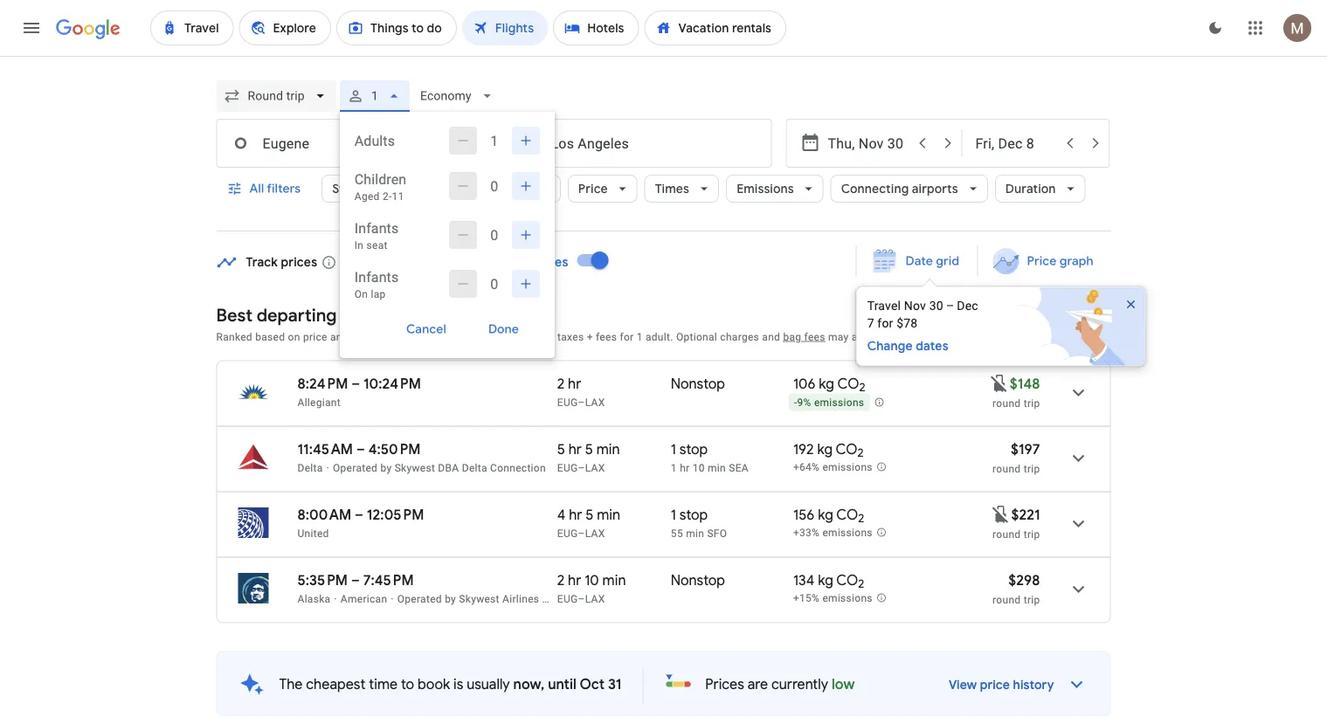 Task type: locate. For each thing, give the bounding box(es) containing it.
1 round trip from the top
[[993, 397, 1041, 410]]

hr down taxes
[[568, 375, 582, 393]]

done
[[488, 322, 519, 337]]

0 down bags popup button on the left of the page
[[491, 227, 499, 243]]

prices right learn more about ranking image
[[443, 331, 473, 343]]

layover (1 of 1) is a 1 hr 10 min layover at seattle-tacoma international airport in seattle. element
[[671, 461, 785, 475]]

round down $221
[[993, 528, 1021, 541]]

infants up lap
[[355, 269, 399, 285]]

and down flights
[[330, 331, 349, 343]]

min up skywest
[[603, 572, 626, 590]]

kg for 106
[[819, 375, 835, 393]]

1 horizontal spatial for
[[878, 316, 894, 331]]

hr for 4 hr 5 min
[[569, 506, 583, 524]]

1 up bags popup button on the left of the page
[[491, 132, 499, 149]]

kg inside 156 kg co 2
[[818, 506, 834, 524]]

0 vertical spatial 1 stop flight. element
[[671, 441, 708, 461]]

2 for 134
[[859, 577, 865, 592]]

2 down taxes
[[557, 375, 565, 393]]

1 horizontal spatial price
[[980, 678, 1010, 694]]

0 vertical spatial nonstop flight. element
[[671, 375, 725, 396]]

airlines inside popup button
[[412, 181, 456, 197]]

0 vertical spatial infants
[[355, 220, 399, 236]]

1 stop flight. element up 55
[[671, 506, 708, 527]]

None search field
[[216, 75, 1111, 358]]

eug down 4
[[557, 528, 578, 540]]

airlines
[[412, 181, 456, 197], [503, 593, 540, 605]]

price left graph
[[1027, 253, 1057, 269]]

delta right dba
[[462, 462, 488, 474]]

3 lax from the top
[[585, 528, 605, 540]]

2 inside 192 kg co 2
[[858, 446, 864, 461]]

1 button
[[340, 75, 410, 117]]

trip down $221
[[1024, 528, 1041, 541]]

0 horizontal spatial skywest
[[395, 462, 435, 474]]

price
[[578, 181, 608, 197], [1027, 253, 1057, 269]]

1 horizontal spatial airlines
[[503, 593, 540, 605]]

0 for infants on lap
[[491, 276, 499, 292]]

– left skywest
[[578, 593, 585, 605]]

Return text field
[[976, 120, 1056, 167]]

leaves eugene airport (eug) at 8:00 am on thursday, november 30 and arrives at los angeles international airport at 12:05 pm on thursday, november 30. element
[[298, 506, 424, 524]]

1 horizontal spatial alaska
[[557, 593, 590, 605]]

round down 148 us dollars text field
[[993, 397, 1021, 410]]

1 horizontal spatial operated
[[397, 593, 442, 605]]

the cheapest time to book is usually now, until oct 31
[[279, 676, 622, 694]]

operated for 4:50 pm
[[333, 462, 378, 474]]

0 horizontal spatial airlines
[[412, 181, 456, 197]]

3 0 from the top
[[491, 276, 499, 292]]

– inside 4 hr 5 min eug – lax
[[578, 528, 585, 540]]

stop inside the 1 stop 55 min sfo
[[680, 506, 708, 524]]

1 nonstop from the top
[[671, 375, 725, 393]]

min inside 2 hr 10 min eug – lax
[[603, 572, 626, 590]]

1 up "adults"
[[371, 89, 378, 103]]

None text field
[[498, 119, 772, 168]]

dates right 'any'
[[536, 255, 569, 271]]

1 inside the 1 stop 55 min sfo
[[671, 506, 677, 524]]

nov inside "nov 30 – dec 7"
[[905, 299, 927, 313]]

1 vertical spatial by
[[445, 593, 456, 605]]

1 vertical spatial prices
[[706, 676, 745, 694]]

price inside popup button
[[578, 181, 608, 197]]

197 US dollars text field
[[1011, 441, 1041, 458]]

nov up "$78"
[[905, 299, 927, 313]]

0 horizontal spatial prices
[[443, 331, 473, 343]]

2 nonstop from the top
[[671, 572, 725, 590]]

0 up done
[[491, 276, 499, 292]]

1 horizontal spatial by
[[445, 593, 456, 605]]

this price for this flight doesn't include overhead bin access. if you need a carry-on bag, use the bags filter to update prices. image down assistance on the right top
[[989, 373, 1010, 394]]

hr inside 4 hr 5 min eug – lax
[[569, 506, 583, 524]]

bags
[[503, 181, 531, 197]]

1 horizontal spatial 30 – dec
[[930, 299, 979, 313]]

min inside 4 hr 5 min eug – lax
[[597, 506, 621, 524]]

– right 8:00 am
[[355, 506, 364, 524]]

1 vertical spatial this price for this flight doesn't include overhead bin access. if you need a carry-on bag, use the bags filter to update prices. image
[[991, 504, 1012, 525]]

2 infants from the top
[[355, 269, 399, 285]]

0 vertical spatial price
[[578, 181, 608, 197]]

this price for this flight doesn't include overhead bin access. if you need a carry-on bag, use the bags filter to update prices. image for $221
[[991, 504, 1012, 525]]

0 vertical spatial 0
[[491, 178, 499, 194]]

1 vertical spatial stop
[[680, 506, 708, 524]]

0 horizontal spatial for
[[620, 331, 634, 343]]

this price for this flight doesn't include overhead bin access. if you need a carry-on bag, use the bags filter to update prices. image for $148
[[989, 373, 1010, 394]]

stop for 5 hr 5 min
[[680, 441, 708, 458]]

1 horizontal spatial 10
[[693, 462, 705, 474]]

1 horizontal spatial dates
[[916, 339, 949, 354]]

flight details. leaves eugene airport (eug) at 5:35 pm on thursday, november 30 and arrives at los angeles international airport at 7:45 pm on thursday, november 30. image
[[1058, 569, 1100, 611]]

assistance
[[938, 331, 991, 343]]

1 vertical spatial price
[[1027, 253, 1057, 269]]

co inside 134 kg co 2
[[837, 572, 859, 590]]

track
[[246, 255, 278, 271]]

nov
[[347, 255, 371, 271], [905, 299, 927, 313]]

221 US dollars text field
[[1012, 506, 1041, 524]]

lax inside 2 hr 10 min eug – lax
[[585, 593, 605, 605]]

min right 4
[[597, 506, 621, 524]]

may
[[829, 331, 849, 343]]

Departure time: 8:24 PM. text field
[[298, 375, 348, 393]]

0 vertical spatial nov
[[347, 255, 371, 271]]

dates down "nov 30 – dec 7"
[[916, 339, 949, 354]]

prices for prices are currently low
[[706, 676, 745, 694]]

1 vertical spatial 10
[[585, 572, 599, 590]]

eug inside 2 hr 10 min eug – lax
[[557, 593, 578, 605]]

7
[[868, 316, 875, 331]]

1 round from the top
[[993, 397, 1021, 410]]

hr down 4 hr 5 min eug – lax
[[568, 572, 582, 590]]

2 round from the top
[[993, 463, 1021, 475]]

operated
[[333, 462, 378, 474], [397, 593, 442, 605]]

on
[[355, 288, 368, 301]]

2
[[557, 375, 565, 393], [860, 380, 866, 395], [858, 446, 864, 461], [859, 512, 865, 526], [557, 572, 565, 590], [859, 577, 865, 592]]

this price for this flight doesn't include overhead bin access. if you need a carry-on bag, use the bags filter to update prices. image
[[989, 373, 1010, 394], [991, 504, 1012, 525]]

kg up +15% emissions
[[818, 572, 834, 590]]

30 – dec
[[374, 255, 424, 271], [930, 299, 979, 313]]

round trip
[[993, 397, 1041, 410], [993, 528, 1041, 541]]

1 lax from the top
[[585, 396, 605, 409]]

2 hr eug – lax
[[557, 375, 605, 409]]

10 up skywest
[[585, 572, 599, 590]]

0 vertical spatial nonstop
[[671, 375, 725, 393]]

0 left bags
[[491, 178, 499, 194]]

eug
[[557, 396, 578, 409], [557, 462, 578, 474], [557, 528, 578, 540], [557, 593, 578, 605]]

hr down 2 hr eug – lax
[[569, 441, 582, 458]]

based
[[255, 331, 285, 343]]

stop up layover (1 of 1) is a 1 hr 10 min layover at seattle-tacoma international airport in seattle. element
[[680, 441, 708, 458]]

30 – dec up assistance on the right top
[[930, 299, 979, 313]]

optional
[[676, 331, 718, 343]]

1 vertical spatial 0
[[491, 227, 499, 243]]

– inside 2 hr eug – lax
[[578, 396, 585, 409]]

2 up the +33% emissions
[[859, 512, 865, 526]]

price for price graph
[[1027, 253, 1057, 269]]

by down 4:50 pm text field
[[381, 462, 392, 474]]

-
[[794, 397, 798, 409]]

8:24 pm
[[298, 375, 348, 393]]

delta down 11:45 am text box
[[298, 462, 323, 474]]

round inside $197 round trip
[[993, 463, 1021, 475]]

by up the cheapest time to book is usually now, until oct 31
[[445, 593, 456, 605]]

kg inside 134 kg co 2
[[818, 572, 834, 590]]

lax down "total duration 5 hr 5 min." element
[[585, 462, 605, 474]]

1 1 stop flight. element from the top
[[671, 441, 708, 461]]

price inside button
[[1027, 253, 1057, 269]]

1 up 55
[[671, 506, 677, 524]]

1 delta from the left
[[298, 462, 323, 474]]

4 trip from the top
[[1024, 594, 1041, 606]]

5:35 pm – 7:45 pm
[[298, 572, 414, 590]]

by
[[381, 462, 392, 474], [445, 593, 456, 605]]

operated down arrival time: 7:45 pm. text box
[[397, 593, 442, 605]]

layover (1 of 1) is a 55 min layover at san francisco international airport in san francisco. element
[[671, 527, 785, 541]]

nonstop flight. element for min
[[671, 572, 725, 592]]

nonstop down sfo
[[671, 572, 725, 590]]

–
[[352, 375, 360, 393], [578, 396, 585, 409], [357, 441, 365, 458], [578, 462, 585, 474], [355, 506, 364, 524], [578, 528, 585, 540], [351, 572, 360, 590], [578, 593, 585, 605]]

Departure text field
[[828, 120, 909, 167]]

kg inside 106 kg co 2
[[819, 375, 835, 393]]

convenience
[[351, 331, 413, 343]]

1 horizontal spatial skywest
[[459, 593, 500, 605]]

times
[[655, 181, 690, 197]]

– left the "4:50 pm"
[[357, 441, 365, 458]]

1 horizontal spatial prices
[[706, 676, 745, 694]]

price
[[303, 331, 328, 343], [980, 678, 1010, 694]]

1 vertical spatial infants
[[355, 269, 399, 285]]

min left sea
[[708, 462, 726, 474]]

2 nonstop flight. element from the top
[[671, 572, 725, 592]]

to
[[401, 676, 415, 694]]

stop for 4 hr 5 min
[[680, 506, 708, 524]]

1 fees from the left
[[596, 331, 617, 343]]

2 inside 134 kg co 2
[[859, 577, 865, 592]]

1 trip from the top
[[1024, 397, 1041, 410]]

eug inside 4 hr 5 min eug – lax
[[557, 528, 578, 540]]

0 vertical spatial prices
[[443, 331, 473, 343]]

kg inside 192 kg co 2
[[818, 441, 833, 458]]

1 horizontal spatial price
[[1027, 253, 1057, 269]]

usually
[[467, 676, 510, 694]]

0 horizontal spatial price
[[578, 181, 608, 197]]

1 nonstop flight. element from the top
[[671, 375, 725, 396]]

hr inside 2 hr eug – lax
[[568, 375, 582, 393]]

nov 30 – dec 8
[[347, 255, 434, 271]]

co for 106
[[838, 375, 860, 393]]

round trip down $148
[[993, 397, 1041, 410]]

bag fees button
[[784, 331, 826, 343]]

1
[[371, 89, 378, 103], [491, 132, 499, 149], [637, 331, 643, 343], [671, 441, 677, 458], [671, 462, 677, 474], [671, 506, 677, 524]]

– inside 2 hr 10 min eug – lax
[[578, 593, 585, 605]]

co inside 106 kg co 2
[[838, 375, 860, 393]]

eug inside 5 hr 5 min eug – lax
[[557, 462, 578, 474]]

156
[[794, 506, 815, 524]]

all filters button
[[216, 168, 315, 210]]

eug for 5
[[557, 462, 578, 474]]

1 0 from the top
[[491, 178, 499, 194]]

$298 round trip
[[993, 572, 1041, 606]]

0 vertical spatial price
[[303, 331, 328, 343]]

round trip for $148
[[993, 397, 1041, 410]]

hr inside 5 hr 5 min eug – lax
[[569, 441, 582, 458]]

1 vertical spatial dates
[[916, 339, 949, 354]]

trip
[[1024, 397, 1041, 410], [1024, 463, 1041, 475], [1024, 528, 1041, 541], [1024, 594, 1041, 606]]

0 for infants in seat
[[491, 227, 499, 243]]

0 horizontal spatial 10
[[585, 572, 599, 590]]

co up the +33% emissions
[[837, 506, 859, 524]]

all filters
[[250, 181, 301, 197]]

0 horizontal spatial alaska
[[298, 593, 331, 605]]

by for 4:50 pm
[[381, 462, 392, 474]]

2 for 192
[[858, 446, 864, 461]]

1 vertical spatial airlines
[[503, 593, 540, 605]]

trip down $148
[[1024, 397, 1041, 410]]

1 eug from the top
[[557, 396, 578, 409]]

taxes
[[558, 331, 584, 343]]

stop inside "1 stop 1 hr 10 min sea"
[[680, 441, 708, 458]]

Departure time: 8:00 AM. text field
[[298, 506, 352, 524]]

0 horizontal spatial nov
[[347, 255, 371, 271]]

2 1 stop flight. element from the top
[[671, 506, 708, 527]]

30 – dec for nov 30 – dec 7
[[930, 299, 979, 313]]

4 eug from the top
[[557, 593, 578, 605]]

for left adult.
[[620, 331, 634, 343]]

0 horizontal spatial operated
[[333, 462, 378, 474]]

lax down total duration 2 hr 10 min. "element"
[[585, 593, 605, 605]]

1 vertical spatial 30 – dec
[[930, 299, 979, 313]]

0 horizontal spatial delta
[[298, 462, 323, 474]]

alaska down 5:35 pm at the bottom left of page
[[298, 593, 331, 605]]

lax for 4 hr 5 min
[[585, 528, 605, 540]]

2 inside 2 hr 10 min eug – lax
[[557, 572, 565, 590]]

2 lax from the top
[[585, 462, 605, 474]]

1 up the 1 stop 55 min sfo on the right bottom of page
[[671, 462, 677, 474]]

emissions down 192 kg co 2
[[823, 462, 873, 474]]

0 vertical spatial airlines
[[412, 181, 456, 197]]

main menu image
[[21, 17, 42, 38]]

148 US dollars text field
[[1010, 375, 1041, 393]]

0 vertical spatial by
[[381, 462, 392, 474]]

0 horizontal spatial fees
[[596, 331, 617, 343]]

1 vertical spatial operated
[[397, 593, 442, 605]]

currently
[[772, 676, 829, 694]]

4 round from the top
[[993, 594, 1021, 606]]

co inside 192 kg co 2
[[836, 441, 858, 458]]

8:00 am
[[298, 506, 352, 524]]

134 kg co 2
[[794, 572, 865, 592]]

4 lax from the top
[[585, 593, 605, 605]]

emissions down 156 kg co 2 on the bottom of the page
[[823, 527, 873, 539]]

aged
[[355, 191, 380, 203]]

lax down total duration 2 hr. element
[[585, 396, 605, 409]]

30 – dec inside "nov 30 – dec 7"
[[930, 299, 979, 313]]

co up +15% emissions
[[837, 572, 859, 590]]

0 vertical spatial this price for this flight doesn't include overhead bin access. if you need a carry-on bag, use the bags filter to update prices. image
[[989, 373, 1010, 394]]

stop
[[680, 441, 708, 458], [680, 506, 708, 524]]

3 round from the top
[[993, 528, 1021, 541]]

kg for 156
[[818, 506, 834, 524]]

2 inside 106 kg co 2
[[860, 380, 866, 395]]

infants for infants in seat
[[355, 220, 399, 236]]

0 horizontal spatial and
[[330, 331, 349, 343]]

0 horizontal spatial 30 – dec
[[374, 255, 424, 271]]

2 and from the left
[[762, 331, 781, 343]]

nonstop down 'optional' at the top right of the page
[[671, 375, 725, 393]]

2 inside 156 kg co 2
[[859, 512, 865, 526]]

Arrival time: 10:24 PM. text field
[[364, 375, 421, 393]]

total duration 5 hr 5 min. element
[[557, 441, 671, 461]]

2 up -9% emissions
[[860, 380, 866, 395]]

134
[[794, 572, 815, 590]]

lax down total duration 4 hr 5 min. element
[[585, 528, 605, 540]]

kg
[[819, 375, 835, 393], [818, 441, 833, 458], [818, 506, 834, 524], [818, 572, 834, 590]]

min inside 5 hr 5 min eug – lax
[[597, 441, 620, 458]]

flights
[[341, 304, 392, 326]]

airlines right '11'
[[412, 181, 456, 197]]

0 vertical spatial operated
[[333, 462, 378, 474]]

round down $197 at the right
[[993, 463, 1021, 475]]

2 stop from the top
[[680, 506, 708, 524]]

for
[[878, 316, 894, 331], [620, 331, 634, 343]]

airlines left as
[[503, 593, 540, 605]]

skywest down the "4:50 pm"
[[395, 462, 435, 474]]

10
[[693, 462, 705, 474], [585, 572, 599, 590]]

and
[[330, 331, 349, 343], [762, 331, 781, 343]]

infants up seat
[[355, 220, 399, 236]]

min for 5 hr 5 min
[[597, 441, 620, 458]]

kg up -9% emissions
[[819, 375, 835, 393]]

1 up layover (1 of 1) is a 1 hr 10 min layover at seattle-tacoma international airport in seattle. element
[[671, 441, 677, 458]]

hr for 2 hr
[[568, 375, 582, 393]]

hr left sea
[[680, 462, 690, 474]]

view price history image
[[1056, 664, 1098, 706]]

2 trip from the top
[[1024, 463, 1041, 475]]

prices left are
[[706, 676, 745, 694]]

any
[[510, 255, 533, 271]]

1 horizontal spatial and
[[762, 331, 781, 343]]

0 vertical spatial stop
[[680, 441, 708, 458]]

fees
[[596, 331, 617, 343], [805, 331, 826, 343]]

1 vertical spatial nov
[[905, 299, 927, 313]]

nonstop flight. element
[[671, 375, 725, 396], [671, 572, 725, 592]]

alaska right as
[[557, 593, 590, 605]]

operated down the leaves eugene airport (eug) at 11:45 am on thursday, november 30 and arrives at los angeles international airport at 4:50 pm on thursday, november 30. element
[[333, 462, 378, 474]]

lax inside 5 hr 5 min eug – lax
[[585, 462, 605, 474]]

hr for 2 hr 10 min
[[568, 572, 582, 590]]

price graph
[[1027, 253, 1094, 269]]

1 vertical spatial round trip
[[993, 528, 1041, 541]]

min right 55
[[686, 528, 705, 540]]

emissions down 106 kg co 2
[[815, 397, 865, 409]]

106 kg co 2
[[794, 375, 866, 395]]

and left bag
[[762, 331, 781, 343]]

0 horizontal spatial by
[[381, 462, 392, 474]]

2 inside 2 hr eug – lax
[[557, 375, 565, 393]]

0 vertical spatial skywest
[[395, 462, 435, 474]]

stop up 55
[[680, 506, 708, 524]]

trip down $197 at the right
[[1024, 463, 1041, 475]]

nonstop flight. element down 'optional' at the top right of the page
[[671, 375, 725, 396]]

kg up the +33% emissions
[[818, 506, 834, 524]]

sort
[[1038, 329, 1063, 344]]

1 horizontal spatial nov
[[905, 299, 927, 313]]

3 eug from the top
[[557, 528, 578, 540]]

lax for 2 hr 10 min
[[585, 593, 605, 605]]

hr right 4
[[569, 506, 583, 524]]

– down "total duration 5 hr 5 min." element
[[578, 462, 585, 474]]

1 stop flight. element up the 1 stop 55 min sfo on the right bottom of page
[[671, 441, 708, 461]]

eug for 2
[[557, 593, 578, 605]]

Departure time: 11:45 AM. text field
[[298, 441, 353, 458]]

dba
[[438, 462, 459, 474]]

round down 298 us dollars text box
[[993, 594, 1021, 606]]

0 horizontal spatial dates
[[536, 255, 569, 271]]

co for 156
[[837, 506, 859, 524]]

nonstop flight. element down sfo
[[671, 572, 725, 592]]

1 stop from the top
[[680, 441, 708, 458]]

connecting airports
[[841, 181, 959, 197]]

2 eug from the top
[[557, 462, 578, 474]]

hr inside 2 hr 10 min eug – lax
[[568, 572, 582, 590]]

trip down 298 us dollars text box
[[1024, 594, 1041, 606]]

learn more about ranking image
[[416, 329, 432, 345]]

1 horizontal spatial delta
[[462, 462, 488, 474]]

+64%
[[794, 462, 820, 474]]

5 for 4
[[586, 506, 594, 524]]

0 vertical spatial round trip
[[993, 397, 1041, 410]]

co up +64% emissions
[[836, 441, 858, 458]]

filters
[[267, 181, 301, 197]]

2 up +15% emissions
[[859, 577, 865, 592]]

2 0 from the top
[[491, 227, 499, 243]]

1 and from the left
[[330, 331, 349, 343]]

eug up 4
[[557, 462, 578, 474]]

2 delta from the left
[[462, 462, 488, 474]]

close image
[[1125, 298, 1139, 312]]

price right on
[[303, 331, 328, 343]]

lax inside 2 hr eug – lax
[[585, 396, 605, 409]]

fees right bag
[[805, 331, 826, 343]]

emissions for 192
[[823, 462, 873, 474]]

eug right as
[[557, 593, 578, 605]]

1 vertical spatial price
[[980, 678, 1010, 694]]

min down 2 hr eug – lax
[[597, 441, 620, 458]]

1 vertical spatial nonstop flight. element
[[671, 572, 725, 592]]

+15% emissions
[[794, 593, 873, 605]]

flight details. leaves eugene airport (eug) at 8:24 pm on thursday, november 30 and arrives at los angeles international airport at 10:24 pm on thursday, november 30. image
[[1058, 372, 1100, 414]]

eug down total duration 2 hr. element
[[557, 396, 578, 409]]

156 kg co 2
[[794, 506, 865, 526]]

– right 8:24 pm text box
[[352, 375, 360, 393]]

leaves eugene airport (eug) at 11:45 am on thursday, november 30 and arrives at los angeles international airport at 4:50 pm on thursday, november 30. element
[[298, 441, 421, 458]]

– down total duration 4 hr 5 min. element
[[578, 528, 585, 540]]

times button
[[645, 168, 719, 210]]

for $78 change dates
[[868, 316, 949, 354]]

sfo
[[707, 528, 728, 540]]

10 left sea
[[693, 462, 705, 474]]

learn more about tracked prices image
[[321, 255, 337, 271]]

co inside 156 kg co 2
[[837, 506, 859, 524]]

55
[[671, 528, 683, 540]]

min inside the 1 stop 55 min sfo
[[686, 528, 705, 540]]

co up -9% emissions
[[838, 375, 860, 393]]

1 vertical spatial nonstop
[[671, 572, 725, 590]]

5
[[557, 441, 565, 458], [585, 441, 593, 458], [586, 506, 594, 524]]

Arrival time: 12:05 PM. text field
[[367, 506, 424, 524]]

4
[[557, 506, 566, 524]]

total duration 2 hr 10 min. element
[[557, 572, 671, 592]]

min
[[597, 441, 620, 458], [708, 462, 726, 474], [597, 506, 621, 524], [686, 528, 705, 540], [603, 572, 626, 590]]

– down total duration 2 hr. element
[[578, 396, 585, 409]]

nonstop flight. element for –
[[671, 375, 725, 396]]

1 stop flight. element
[[671, 441, 708, 461], [671, 506, 708, 527]]

1 vertical spatial skywest
[[459, 593, 500, 605]]

1 horizontal spatial fees
[[805, 331, 826, 343]]

2 round trip from the top
[[993, 528, 1041, 541]]

0 vertical spatial 10
[[693, 462, 705, 474]]

emissions down 134 kg co 2
[[823, 593, 873, 605]]

charges
[[721, 331, 760, 343]]

fees right +
[[596, 331, 617, 343]]

co
[[838, 375, 860, 393], [836, 441, 858, 458], [837, 506, 859, 524], [837, 572, 859, 590]]

0 vertical spatial 30 – dec
[[374, 255, 424, 271]]

 image
[[327, 462, 330, 474]]

1 vertical spatial 1 stop flight. element
[[671, 506, 708, 527]]

skywest left as
[[459, 593, 500, 605]]

1 stop flight. element for 5 hr 5 min
[[671, 441, 708, 461]]

price right bags popup button on the left of the page
[[578, 181, 608, 197]]

5 inside 4 hr 5 min eug – lax
[[586, 506, 594, 524]]

None field
[[216, 80, 336, 112], [413, 80, 503, 112], [216, 80, 336, 112], [413, 80, 503, 112]]

round inside $298 round trip
[[993, 594, 1021, 606]]

2 vertical spatial 0
[[491, 276, 499, 292]]

1 inside the number of passengers dialog
[[491, 132, 499, 149]]

trip inside $197 round trip
[[1024, 463, 1041, 475]]

round trip down $221
[[993, 528, 1041, 541]]

lax for 5 hr 5 min
[[585, 462, 605, 474]]

lax inside 4 hr 5 min eug – lax
[[585, 528, 605, 540]]

1 infants from the top
[[355, 220, 399, 236]]

lax
[[585, 396, 605, 409], [585, 462, 605, 474], [585, 528, 605, 540], [585, 593, 605, 605]]

2 up +64% emissions
[[858, 446, 864, 461]]



Task type: describe. For each thing, give the bounding box(es) containing it.
nonstop for –
[[671, 375, 725, 393]]

1 stop flight. element for 4 hr 5 min
[[671, 506, 708, 527]]

11
[[392, 191, 404, 203]]

prices for prices include required taxes + fees for 1 adult. optional charges and bag fees may apply. passenger assistance
[[443, 331, 473, 343]]

passenger assistance button
[[884, 331, 991, 343]]

– inside 8:00 am – 12:05 pm united
[[355, 506, 364, 524]]

history
[[1014, 678, 1055, 694]]

hr for 5 hr 5 min
[[569, 441, 582, 458]]

skywest
[[593, 593, 635, 605]]

10:24 pm
[[364, 375, 421, 393]]

11:45 am
[[298, 441, 353, 458]]

Arrival time: 4:50 PM. text field
[[369, 441, 421, 458]]

date grid button
[[861, 246, 974, 277]]

-9% emissions
[[794, 397, 865, 409]]

$78
[[897, 316, 918, 331]]

graph
[[1060, 253, 1094, 269]]

best departing flights main content
[[216, 239, 1165, 718]]

total duration 2 hr. element
[[557, 375, 671, 396]]

+
[[587, 331, 593, 343]]

nov for nov 30 – dec 7
[[905, 299, 927, 313]]

nov for nov 30 – dec 8
[[347, 255, 371, 271]]

cheapest
[[306, 676, 366, 694]]

for inside the for $78 change dates
[[878, 316, 894, 331]]

american
[[341, 593, 387, 605]]

number of passengers dialog
[[340, 112, 555, 358]]

loading results progress bar
[[0, 56, 1328, 59]]

book
[[418, 676, 450, 694]]

$148
[[1010, 375, 1041, 393]]

infants on lap
[[355, 269, 399, 301]]

2 for 106
[[860, 380, 866, 395]]

9%
[[798, 397, 812, 409]]

seat
[[367, 239, 388, 252]]

flight details. leaves eugene airport (eug) at 11:45 am on thursday, november 30 and arrives at los angeles international airport at 4:50 pm on thursday, november 30. image
[[1058, 437, 1100, 479]]

eug for 4
[[557, 528, 578, 540]]

2 alaska from the left
[[557, 593, 590, 605]]

hr inside "1 stop 1 hr 10 min sea"
[[680, 462, 690, 474]]

as
[[542, 593, 554, 605]]

all
[[250, 181, 264, 197]]

united
[[298, 528, 329, 540]]

2 for 156
[[859, 512, 865, 526]]

price for price
[[578, 181, 608, 197]]

2 hr 10 min eug – lax
[[557, 572, 626, 605]]

1 inside popup button
[[371, 89, 378, 103]]

flight details. leaves eugene airport (eug) at 8:00 am on thursday, november 30 and arrives at los angeles international airport at 12:05 pm on thursday, november 30. image
[[1058, 503, 1100, 545]]

round trip for $221
[[993, 528, 1041, 541]]

best departing flights
[[216, 304, 392, 326]]

trip inside $298 round trip
[[1024, 594, 1041, 606]]

8:24 pm – 10:24 pm allegiant
[[298, 375, 421, 409]]

by for 7:45 pm
[[445, 593, 456, 605]]

track prices
[[246, 255, 318, 271]]

3 trip from the top
[[1024, 528, 1041, 541]]

stops
[[332, 181, 365, 197]]

date grid
[[906, 253, 960, 269]]

cancel button
[[385, 316, 467, 344]]

sea
[[729, 462, 749, 474]]

min for 4 hr 5 min
[[597, 506, 621, 524]]

include
[[476, 331, 512, 343]]

192
[[794, 441, 814, 458]]

kg for 134
[[818, 572, 834, 590]]

operated by skywest dba delta connection
[[333, 462, 546, 474]]

infants in seat
[[355, 220, 399, 252]]

price button
[[568, 168, 638, 210]]

duration button
[[995, 168, 1086, 210]]

8
[[427, 255, 434, 271]]

price graph button
[[982, 246, 1108, 277]]

emissions for 156
[[823, 527, 873, 539]]

10 inside "1 stop 1 hr 10 min sea"
[[693, 462, 705, 474]]

prices
[[281, 255, 318, 271]]

298 US dollars text field
[[1009, 572, 1041, 590]]

change appearance image
[[1195, 7, 1237, 49]]

best
[[216, 304, 253, 326]]

low
[[832, 676, 855, 694]]

– inside 8:24 pm – 10:24 pm allegiant
[[352, 375, 360, 393]]

– inside 5 hr 5 min eug – lax
[[578, 462, 585, 474]]

connecting
[[841, 181, 909, 197]]

emissions
[[737, 181, 794, 197]]

Arrival time: 7:45 PM. text field
[[363, 572, 414, 590]]

dates inside the for $78 change dates
[[916, 339, 949, 354]]

11:45 am – 4:50 pm
[[298, 441, 421, 458]]

allegiant
[[298, 396, 341, 409]]

skywest for 7:45 pm
[[459, 593, 500, 605]]

min for 1 stop
[[686, 528, 705, 540]]

adults
[[355, 132, 395, 149]]

cancel
[[406, 322, 446, 337]]

operated by skywest airlines as alaska skywest
[[397, 593, 635, 605]]

1 stop 1 hr 10 min sea
[[671, 441, 749, 474]]

+15%
[[794, 593, 820, 605]]

emissions for 134
[[823, 593, 873, 605]]

view
[[949, 678, 977, 694]]

oct
[[580, 676, 605, 694]]

date
[[906, 253, 934, 269]]

eug inside 2 hr eug – lax
[[557, 396, 578, 409]]

5:35 pm
[[298, 572, 348, 590]]

co for 192
[[836, 441, 858, 458]]

leaves eugene airport (eug) at 5:35 pm on thursday, november 30 and arrives at los angeles international airport at 7:45 pm on thursday, november 30. element
[[298, 572, 414, 590]]

until
[[548, 676, 577, 694]]

0 horizontal spatial price
[[303, 331, 328, 343]]

5 for 5
[[585, 441, 593, 458]]

by:
[[1066, 329, 1083, 344]]

airlines inside "best departing flights" "main content"
[[503, 593, 540, 605]]

change dates button
[[868, 338, 987, 355]]

bags button
[[493, 168, 561, 210]]

+64% emissions
[[794, 462, 873, 474]]

sort by: button
[[1031, 321, 1111, 352]]

ranked
[[216, 331, 253, 343]]

the
[[279, 676, 303, 694]]

children
[[355, 171, 407, 187]]

emissions button
[[726, 168, 824, 210]]

airlines button
[[402, 175, 486, 203]]

skywest for 4:50 pm
[[395, 462, 435, 474]]

12:05 pm
[[367, 506, 424, 524]]

1 left adult.
[[637, 331, 643, 343]]

total duration 4 hr 5 min. element
[[557, 506, 671, 527]]

leaves eugene airport (eug) at 8:24 pm on thursday, november 30 and arrives at los angeles international airport at 10:24 pm on thursday, november 30. element
[[298, 375, 421, 393]]

– up american
[[351, 572, 360, 590]]

nonstop for min
[[671, 572, 725, 590]]

connecting airports button
[[831, 168, 988, 210]]

nov 30 – dec 7
[[868, 299, 979, 331]]

$197 round trip
[[993, 441, 1041, 475]]

view price history
[[949, 678, 1055, 694]]

0 for children aged 2-11
[[491, 178, 499, 194]]

co for 134
[[837, 572, 859, 590]]

stops button
[[322, 168, 395, 210]]

is
[[454, 676, 464, 694]]

kg for 192
[[818, 441, 833, 458]]

bag
[[784, 331, 802, 343]]

time
[[369, 676, 398, 694]]

5 hr 5 min eug – lax
[[557, 441, 620, 474]]

0 vertical spatial dates
[[536, 255, 569, 271]]

10 inside 2 hr 10 min eug – lax
[[585, 572, 599, 590]]

passenger
[[884, 331, 935, 343]]

swap origin and destination. image
[[484, 133, 505, 154]]

travel
[[868, 299, 905, 313]]

1 alaska from the left
[[298, 593, 331, 605]]

infants for infants on lap
[[355, 269, 399, 285]]

30 – dec for nov 30 – dec 8
[[374, 255, 424, 271]]

31
[[608, 676, 622, 694]]

Departure time: 5:35 PM. text field
[[298, 572, 348, 590]]

2-
[[383, 191, 392, 203]]

$197
[[1011, 441, 1041, 458]]

none search field containing adults
[[216, 75, 1111, 358]]

min for 2 hr 10 min
[[603, 572, 626, 590]]

2 fees from the left
[[805, 331, 826, 343]]

any dates
[[510, 255, 569, 271]]

min inside "1 stop 1 hr 10 min sea"
[[708, 462, 726, 474]]

1 stop 55 min sfo
[[671, 506, 728, 540]]

find the best price region
[[216, 239, 1165, 367]]

operated for 7:45 pm
[[397, 593, 442, 605]]

+33% emissions
[[794, 527, 873, 539]]



Task type: vqa. For each thing, say whether or not it's contained in the screenshot.

no



